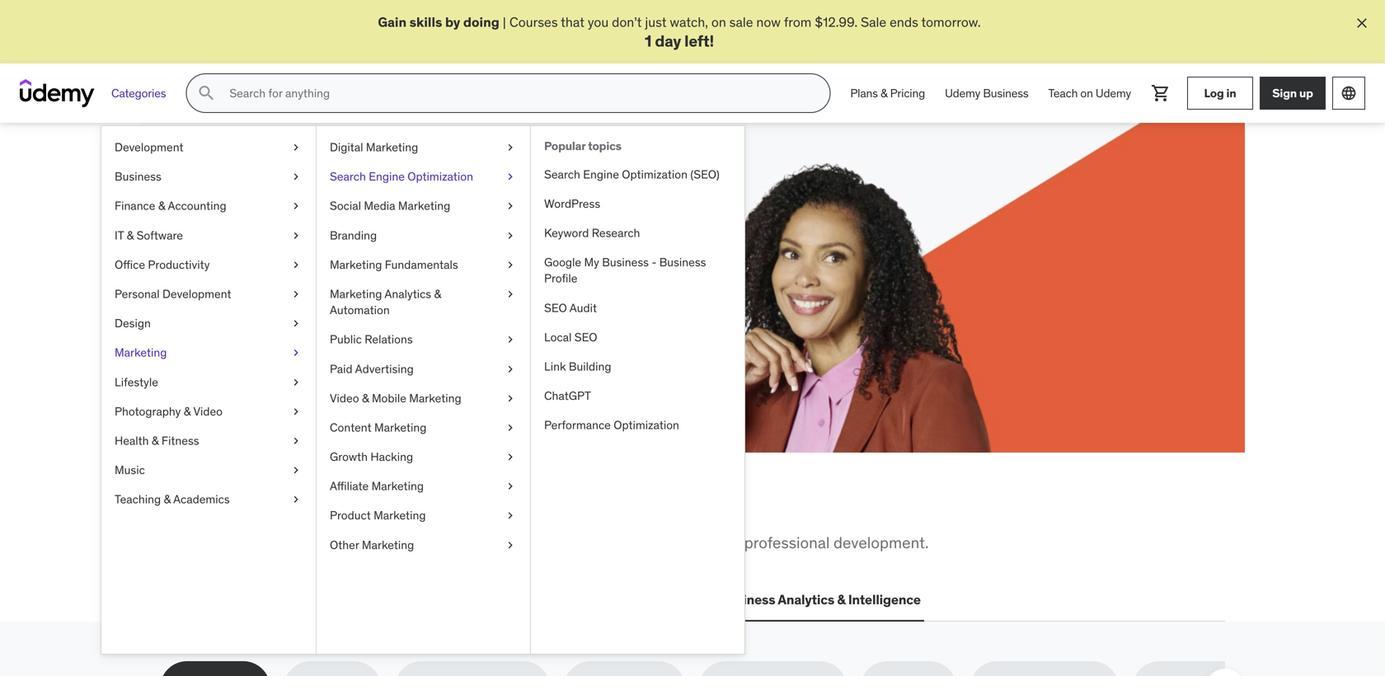 Task type: describe. For each thing, give the bounding box(es) containing it.
our
[[500, 533, 523, 553]]

in inside 'link'
[[1227, 86, 1236, 100]]

in inside learn, practice, succeed (and save) courses for every skill in your learning journey, starting at $12.99. sale ends tomorrow.
[[351, 269, 362, 285]]

1 horizontal spatial video
[[330, 391, 359, 406]]

business inside button
[[720, 591, 775, 608]]

xsmall image for branding
[[504, 228, 517, 244]]

development.
[[834, 533, 929, 553]]

$12.99. for |
[[815, 14, 858, 31]]

marketing analytics & automation link
[[317, 280, 530, 325]]

your
[[365, 269, 391, 285]]

0 horizontal spatial video
[[193, 404, 223, 419]]

xsmall image for other marketing
[[504, 537, 517, 553]]

on inside gain skills by doing | courses that you don't just watch, on sale now from $12.99. sale ends tomorrow. 1 day left!
[[712, 14, 726, 31]]

xsmall image for office productivity
[[289, 257, 303, 273]]

sign up link
[[1260, 77, 1326, 110]]

video & mobile marketing link
[[317, 384, 530, 413]]

& for academics
[[164, 492, 171, 507]]

teach on udemy link
[[1039, 74, 1141, 113]]

it for it & software
[[115, 228, 124, 243]]

mobile
[[372, 391, 406, 406]]

xsmall image for marketing analytics & automation
[[504, 286, 517, 302]]

content marketing link
[[317, 413, 530, 443]]

ends for |
[[890, 14, 919, 31]]

that
[[561, 14, 585, 31]]

marketing down branding
[[330, 257, 382, 272]]

day
[[655, 31, 681, 51]]

local
[[544, 330, 572, 345]]

choose a language image
[[1341, 85, 1357, 102]]

public relations
[[330, 332, 413, 347]]

certifications
[[310, 591, 394, 608]]

log in link
[[1187, 77, 1253, 110]]

product marketing link
[[317, 501, 530, 531]]

1 horizontal spatial seo
[[575, 330, 597, 345]]

starting
[[494, 269, 540, 285]]

udemy inside udemy business link
[[945, 86, 981, 101]]

for
[[271, 269, 287, 285]]

marketing inside marketing analytics & automation
[[330, 287, 382, 302]]

personal development link
[[101, 280, 316, 309]]

xsmall image for digital marketing
[[504, 140, 517, 156]]

chatgpt
[[544, 389, 591, 403]]

succeed
[[427, 195, 530, 229]]

xsmall image for content marketing
[[504, 420, 517, 436]]

keyword research link
[[531, 219, 745, 248]]

social
[[330, 199, 361, 213]]

building
[[569, 359, 611, 374]]

analytics for business
[[778, 591, 835, 608]]

plans
[[850, 86, 878, 101]]

performance optimization link
[[531, 411, 745, 440]]

search engine optimization (seo) link
[[531, 160, 745, 189]]

popular topics
[[544, 139, 622, 154]]

xsmall image for growth hacking
[[504, 449, 517, 465]]

left!
[[685, 31, 714, 51]]

workplace
[[251, 533, 323, 553]]

office
[[115, 257, 145, 272]]

seo audit link
[[531, 294, 745, 323]]

& for mobile
[[362, 391, 369, 406]]

xsmall image for search engine optimization
[[504, 169, 517, 185]]

from
[[160, 533, 196, 553]]

photography
[[115, 404, 181, 419]]

it certifications
[[296, 591, 394, 608]]

& inside marketing analytics & automation
[[434, 287, 441, 302]]

on inside teach on udemy link
[[1081, 86, 1093, 101]]

data science button
[[498, 580, 586, 620]]

business left -
[[602, 255, 649, 270]]

need
[[377, 492, 440, 526]]

development link
[[101, 133, 316, 162]]

(and
[[219, 228, 277, 262]]

& for pricing
[[881, 86, 888, 101]]

you inside all the skills you need in one place from critical workplace skills to technical topics, our catalog supports well-rounded professional development.
[[325, 492, 373, 526]]

learn,
[[219, 195, 305, 229]]

teaching
[[115, 492, 161, 507]]

Search for anything text field
[[226, 79, 810, 107]]

other
[[330, 538, 359, 552]]

save)
[[282, 228, 347, 262]]

analytics for marketing
[[385, 287, 431, 302]]

tomorrow. for |
[[921, 14, 981, 31]]

it for it certifications
[[296, 591, 307, 608]]

office productivity
[[115, 257, 210, 272]]

xsmall image for design
[[289, 316, 303, 332]]

xsmall image for product marketing
[[504, 508, 517, 524]]

teach on udemy
[[1048, 86, 1131, 101]]

in inside all the skills you need in one place from critical workplace skills to technical topics, our catalog supports well-rounded professional development.
[[445, 492, 471, 526]]

personal
[[115, 287, 160, 302]]

media
[[364, 199, 395, 213]]

udemy inside teach on udemy link
[[1096, 86, 1131, 101]]

business up finance
[[115, 169, 161, 184]]

audit
[[570, 301, 597, 315]]

finance & accounting
[[115, 199, 226, 213]]

plans & pricing
[[850, 86, 925, 101]]

watch,
[[670, 14, 708, 31]]

finance
[[115, 199, 155, 213]]

categories
[[111, 86, 166, 101]]

link building
[[544, 359, 611, 374]]

catalog
[[527, 533, 578, 553]]

digital
[[330, 140, 363, 155]]

xsmall image for teaching & academics
[[289, 492, 303, 508]]

chatgpt link
[[531, 382, 745, 411]]

wordpress link
[[531, 189, 745, 219]]

xsmall image for paid advertising
[[504, 361, 517, 377]]

xsmall image for marketing
[[289, 345, 303, 361]]

courses for (and
[[219, 269, 268, 285]]

business left teach
[[983, 86, 1029, 101]]

affiliate marketing link
[[317, 472, 530, 501]]

social media marketing link
[[317, 192, 530, 221]]

2 vertical spatial skills
[[326, 533, 361, 553]]

you inside gain skills by doing | courses that you don't just watch, on sale now from $12.99. sale ends tomorrow. 1 day left!
[[588, 14, 609, 31]]

local seo
[[544, 330, 597, 345]]

local seo link
[[531, 323, 745, 352]]

advertising
[[355, 362, 414, 376]]

0 vertical spatial seo
[[544, 301, 567, 315]]

content marketing
[[330, 420, 427, 435]]

health & fitness link
[[101, 426, 316, 456]]

xsmall image for business
[[289, 169, 303, 185]]

branding link
[[317, 221, 530, 250]]

courses for doing
[[509, 14, 558, 31]]

gain
[[378, 14, 407, 31]]

1 vertical spatial development
[[162, 287, 231, 302]]

business link
[[101, 162, 316, 192]]

marketing down search engine optimization link
[[398, 199, 450, 213]]

1 vertical spatial skills
[[250, 492, 321, 526]]

music
[[115, 463, 145, 478]]

close image
[[1354, 15, 1370, 31]]

data
[[502, 591, 530, 608]]

science
[[533, 591, 582, 608]]

search engine optimization element
[[530, 126, 745, 654]]

affiliate marketing
[[330, 479, 424, 494]]

udemy image
[[20, 79, 95, 107]]



Task type: vqa. For each thing, say whether or not it's contained in the screenshot.
top xsmall icon
no



Task type: locate. For each thing, give the bounding box(es) containing it.
$12.99. inside gain skills by doing | courses that you don't just watch, on sale now from $12.99. sale ends tomorrow. 1 day left!
[[815, 14, 858, 31]]

xsmall image for personal development
[[289, 286, 303, 302]]

0 horizontal spatial ends
[[309, 287, 338, 304]]

engine up social media marketing
[[369, 169, 405, 184]]

xsmall image
[[289, 140, 303, 156], [289, 198, 303, 214], [504, 228, 517, 244], [504, 286, 517, 302], [504, 361, 517, 377], [289, 374, 303, 390], [504, 449, 517, 465], [504, 479, 517, 495], [289, 492, 303, 508], [504, 537, 517, 553]]

0 vertical spatial in
[[1227, 86, 1236, 100]]

xsmall image up one at bottom
[[504, 449, 517, 465]]

sale for save)
[[280, 287, 306, 304]]

& right "teaching"
[[164, 492, 171, 507]]

ends inside gain skills by doing | courses that you don't just watch, on sale now from $12.99. sale ends tomorrow. 1 day left!
[[890, 14, 919, 31]]

1 horizontal spatial sale
[[861, 14, 887, 31]]

0 horizontal spatial skills
[[250, 492, 321, 526]]

marketing down paid advertising link
[[409, 391, 461, 406]]

log
[[1204, 86, 1224, 100]]

xsmall image down "starting"
[[504, 286, 517, 302]]

design link
[[101, 309, 316, 338]]

xsmall image right topics,
[[504, 537, 517, 553]]

automation
[[330, 303, 390, 318]]

1 horizontal spatial courses
[[509, 14, 558, 31]]

udemy left shopping cart with 0 items icon
[[1096, 86, 1131, 101]]

engine for search engine optimization (seo)
[[583, 167, 619, 182]]

data science
[[502, 591, 582, 608]]

1 vertical spatial ends
[[309, 287, 338, 304]]

categories button
[[101, 74, 176, 113]]

product marketing
[[330, 508, 426, 523]]

sale for |
[[861, 14, 887, 31]]

optimization inside search engine optimization (seo) "link"
[[622, 167, 688, 182]]

xsmall image up save)
[[289, 198, 303, 214]]

0 horizontal spatial seo
[[544, 301, 567, 315]]

xsmall image for it & software
[[289, 228, 303, 244]]

& up office
[[127, 228, 134, 243]]

1 horizontal spatial engine
[[583, 167, 619, 182]]

other marketing
[[330, 538, 414, 552]]

xsmall image inside business link
[[289, 169, 303, 185]]

health & fitness
[[115, 433, 199, 448]]

udemy
[[945, 86, 981, 101], [1096, 86, 1131, 101]]

xsmall image inside personal development link
[[289, 286, 303, 302]]

it inside button
[[296, 591, 307, 608]]

& for software
[[127, 228, 134, 243]]

xsmall image inside other marketing link
[[504, 537, 517, 553]]

development
[[115, 140, 184, 155], [162, 287, 231, 302]]

analytics inside marketing analytics & automation
[[385, 287, 431, 302]]

music link
[[101, 456, 316, 485]]

it & software
[[115, 228, 183, 243]]

engine down topics
[[583, 167, 619, 182]]

0 vertical spatial skills
[[410, 14, 442, 31]]

marketing down video & mobile marketing
[[374, 420, 427, 435]]

0 vertical spatial tomorrow.
[[921, 14, 981, 31]]

2 horizontal spatial in
[[1227, 86, 1236, 100]]

xsmall image inside video & mobile marketing link
[[504, 390, 517, 407]]

xsmall image
[[504, 140, 517, 156], [289, 169, 303, 185], [504, 169, 517, 185], [504, 198, 517, 214], [289, 228, 303, 244], [289, 257, 303, 273], [504, 257, 517, 273], [289, 286, 303, 302], [289, 316, 303, 332], [504, 332, 517, 348], [289, 345, 303, 361], [504, 390, 517, 407], [289, 404, 303, 420], [504, 420, 517, 436], [289, 433, 303, 449], [289, 462, 303, 479], [504, 508, 517, 524]]

tomorrow. inside gain skills by doing | courses that you don't just watch, on sale now from $12.99. sale ends tomorrow. 1 day left!
[[921, 14, 981, 31]]

search inside "link"
[[544, 167, 580, 182]]

growth
[[330, 450, 368, 464]]

optimization inside performance optimization link
[[614, 418, 679, 433]]

0 horizontal spatial search
[[330, 169, 366, 184]]

seo left audit
[[544, 301, 567, 315]]

optimization for search engine optimization (seo)
[[622, 167, 688, 182]]

courses up at
[[219, 269, 268, 285]]

every
[[290, 269, 322, 285]]

public
[[330, 332, 362, 347]]

0 vertical spatial it
[[115, 228, 124, 243]]

journey,
[[445, 269, 491, 285]]

xsmall image up "starting"
[[504, 228, 517, 244]]

xsmall image left place
[[504, 479, 517, 495]]

udemy business link
[[935, 74, 1039, 113]]

xsmall image inside paid advertising link
[[504, 361, 517, 377]]

optimization down chatgpt 'link'
[[614, 418, 679, 433]]

1 udemy from the left
[[945, 86, 981, 101]]

marketing up search engine optimization
[[366, 140, 418, 155]]

submit search image
[[197, 83, 216, 103]]

skills down the "product"
[[326, 533, 361, 553]]

seo audit
[[544, 301, 597, 315]]

1 horizontal spatial you
[[588, 14, 609, 31]]

xsmall image for health & fitness
[[289, 433, 303, 449]]

engine inside "link"
[[583, 167, 619, 182]]

xsmall image inside growth hacking 'link'
[[504, 449, 517, 465]]

0 vertical spatial analytics
[[385, 287, 431, 302]]

development down "office productivity" link
[[162, 287, 231, 302]]

in
[[1227, 86, 1236, 100], [351, 269, 362, 285], [445, 492, 471, 526]]

0 horizontal spatial analytics
[[385, 287, 431, 302]]

xsmall image for lifestyle
[[289, 374, 303, 390]]

xsmall image inside marketing fundamentals link
[[504, 257, 517, 273]]

marketing up lifestyle
[[115, 345, 167, 360]]

skills inside gain skills by doing | courses that you don't just watch, on sale now from $12.99. sale ends tomorrow. 1 day left!
[[410, 14, 442, 31]]

& inside button
[[837, 591, 846, 608]]

tomorrow. down your at the left of the page
[[341, 287, 400, 304]]

& right plans
[[881, 86, 888, 101]]

all
[[160, 492, 198, 526]]

1 vertical spatial in
[[351, 269, 362, 285]]

you right that
[[588, 14, 609, 31]]

udemy business
[[945, 86, 1029, 101]]

at
[[219, 287, 231, 304]]

$12.99. down for
[[234, 287, 277, 304]]

xsmall image inside marketing analytics & automation link
[[504, 286, 517, 302]]

analytics down professional
[[778, 591, 835, 608]]

1 horizontal spatial analytics
[[778, 591, 835, 608]]

don't
[[612, 14, 642, 31]]

1 vertical spatial it
[[296, 591, 307, 608]]

search engine optimization (seo)
[[544, 167, 720, 182]]

ends inside learn, practice, succeed (and save) courses for every skill in your learning journey, starting at $12.99. sale ends tomorrow.
[[309, 287, 338, 304]]

business analytics & intelligence button
[[716, 580, 924, 620]]

sale inside gain skills by doing | courses that you don't just watch, on sale now from $12.99. sale ends tomorrow. 1 day left!
[[861, 14, 887, 31]]

0 horizontal spatial it
[[115, 228, 124, 243]]

marketing down product marketing
[[362, 538, 414, 552]]

xsmall image for finance & accounting
[[289, 198, 303, 214]]

research
[[592, 226, 640, 241]]

fitness
[[162, 433, 199, 448]]

1 horizontal spatial ends
[[890, 14, 919, 31]]

google my business - business profile
[[544, 255, 706, 286]]

sale inside learn, practice, succeed (and save) courses for every skill in your learning journey, starting at $12.99. sale ends tomorrow.
[[280, 287, 306, 304]]

marketing down hacking
[[372, 479, 424, 494]]

xsmall image inside social media marketing link
[[504, 198, 517, 214]]

& for fitness
[[152, 433, 159, 448]]

analytics inside the business analytics & intelligence button
[[778, 591, 835, 608]]

sale
[[861, 14, 887, 31], [280, 287, 306, 304]]

1 vertical spatial on
[[1081, 86, 1093, 101]]

1 horizontal spatial it
[[296, 591, 307, 608]]

wordpress
[[544, 196, 600, 211]]

lifestyle link
[[101, 368, 316, 397]]

xsmall image for development
[[289, 140, 303, 156]]

xsmall image inside digital marketing link
[[504, 140, 517, 156]]

now
[[756, 14, 781, 31]]

seo right the local
[[575, 330, 597, 345]]

photography & video
[[115, 404, 223, 419]]

analytics down learning
[[385, 287, 431, 302]]

1 vertical spatial you
[[325, 492, 373, 526]]

0 horizontal spatial tomorrow.
[[341, 287, 400, 304]]

xsmall image inside 'design' link
[[289, 316, 303, 332]]

1 vertical spatial analytics
[[778, 591, 835, 608]]

1 horizontal spatial on
[[1081, 86, 1093, 101]]

development down 'categories' dropdown button
[[115, 140, 184, 155]]

in right skill
[[351, 269, 362, 285]]

search for search engine optimization
[[330, 169, 366, 184]]

lifestyle
[[115, 375, 158, 390]]

optimization for search engine optimization
[[408, 169, 473, 184]]

in right log
[[1227, 86, 1236, 100]]

1 horizontal spatial tomorrow.
[[921, 14, 981, 31]]

xsmall image inside content marketing link
[[504, 420, 517, 436]]

tomorrow. up the udemy business
[[921, 14, 981, 31]]

digital marketing link
[[317, 133, 530, 162]]

shopping cart with 0 items image
[[1151, 83, 1171, 103]]

& left the intelligence
[[837, 591, 846, 608]]

2 vertical spatial in
[[445, 492, 471, 526]]

1 vertical spatial courses
[[219, 269, 268, 285]]

video down paid
[[330, 391, 359, 406]]

it left certifications
[[296, 591, 307, 608]]

software
[[137, 228, 183, 243]]

paid advertising link
[[317, 355, 530, 384]]

in up topics,
[[445, 492, 471, 526]]

& for video
[[184, 404, 191, 419]]

xsmall image inside branding "link"
[[504, 228, 517, 244]]

search engine optimization
[[330, 169, 473, 184]]

on
[[712, 14, 726, 31], [1081, 86, 1093, 101]]

topics,
[[450, 533, 496, 553]]

engine for search engine optimization
[[369, 169, 405, 184]]

analytics
[[385, 287, 431, 302], [778, 591, 835, 608]]

optimization up "wordpress" link
[[622, 167, 688, 182]]

performance
[[544, 418, 611, 433]]

xsmall image up the workplace
[[289, 492, 303, 508]]

ends down skill
[[309, 287, 338, 304]]

health
[[115, 433, 149, 448]]

xsmall image inside affiliate marketing link
[[504, 479, 517, 495]]

0 vertical spatial courses
[[509, 14, 558, 31]]

$12.99. for save)
[[234, 287, 277, 304]]

teaching & academics link
[[101, 485, 316, 514]]

1 vertical spatial sale
[[280, 287, 306, 304]]

& inside 'link'
[[127, 228, 134, 243]]

0 vertical spatial on
[[712, 14, 726, 31]]

skills left by
[[410, 14, 442, 31]]

plans & pricing link
[[841, 74, 935, 113]]

place
[[528, 492, 596, 526]]

video down "lifestyle" link
[[193, 404, 223, 419]]

xsmall image inside finance & accounting link
[[289, 198, 303, 214]]

2 horizontal spatial skills
[[410, 14, 442, 31]]

1 vertical spatial seo
[[575, 330, 597, 345]]

it up office
[[115, 228, 124, 243]]

performance optimization
[[544, 418, 679, 433]]

$12.99. right from
[[815, 14, 858, 31]]

design
[[115, 316, 151, 331]]

sale down every
[[280, 287, 306, 304]]

0 vertical spatial development
[[115, 140, 184, 155]]

learning
[[394, 269, 442, 285]]

& down learning
[[434, 287, 441, 302]]

marketing up technical
[[374, 508, 426, 523]]

& left mobile in the left bottom of the page
[[362, 391, 369, 406]]

xsmall image for photography & video
[[289, 404, 303, 420]]

xsmall image left digital
[[289, 140, 303, 156]]

0 vertical spatial sale
[[861, 14, 887, 31]]

1 horizontal spatial $12.99.
[[815, 14, 858, 31]]

business down "rounded" at the bottom
[[720, 591, 775, 608]]

up
[[1300, 86, 1313, 100]]

udemy right pricing
[[945, 86, 981, 101]]

xsmall image inside search engine optimization link
[[504, 169, 517, 185]]

0 horizontal spatial courses
[[219, 269, 268, 285]]

1 vertical spatial tomorrow.
[[341, 287, 400, 304]]

& up fitness
[[184, 404, 191, 419]]

xsmall image inside product marketing link
[[504, 508, 517, 524]]

practice,
[[310, 195, 422, 229]]

ends for save)
[[309, 287, 338, 304]]

xsmall image for video & mobile marketing
[[504, 390, 517, 407]]

courses right "|" at the top
[[509, 14, 558, 31]]

my
[[584, 255, 599, 270]]

video & mobile marketing
[[330, 391, 461, 406]]

1 horizontal spatial udemy
[[1096, 86, 1131, 101]]

doing
[[463, 14, 500, 31]]

xsmall image for marketing fundamentals
[[504, 257, 517, 273]]

tomorrow. for save)
[[341, 287, 400, 304]]

search down popular
[[544, 167, 580, 182]]

affiliate
[[330, 479, 369, 494]]

xsmall image inside public relations link
[[504, 332, 517, 348]]

xsmall image inside the music link
[[289, 462, 303, 479]]

on right teach
[[1081, 86, 1093, 101]]

0 vertical spatial ends
[[890, 14, 919, 31]]

xsmall image inside "lifestyle" link
[[289, 374, 303, 390]]

tomorrow.
[[921, 14, 981, 31], [341, 287, 400, 304]]

xsmall image for music
[[289, 462, 303, 479]]

xsmall image inside "office productivity" link
[[289, 257, 303, 273]]

search for search engine optimization (seo)
[[544, 167, 580, 182]]

ends up pricing
[[890, 14, 919, 31]]

0 horizontal spatial engine
[[369, 169, 405, 184]]

2 udemy from the left
[[1096, 86, 1131, 101]]

courses inside learn, practice, succeed (and save) courses for every skill in your learning journey, starting at $12.99. sale ends tomorrow.
[[219, 269, 268, 285]]

0 horizontal spatial on
[[712, 14, 726, 31]]

-
[[652, 255, 657, 270]]

marketing up automation
[[330, 287, 382, 302]]

1 horizontal spatial search
[[544, 167, 580, 182]]

digital marketing
[[330, 140, 418, 155]]

& right finance
[[158, 199, 165, 213]]

optimization down digital marketing link
[[408, 169, 473, 184]]

xsmall image for affiliate marketing
[[504, 479, 517, 495]]

branding
[[330, 228, 377, 243]]

tomorrow. inside learn, practice, succeed (and save) courses for every skill in your learning journey, starting at $12.99. sale ends tomorrow.
[[341, 287, 400, 304]]

& for accounting
[[158, 199, 165, 213]]

0 horizontal spatial you
[[325, 492, 373, 526]]

0 horizontal spatial sale
[[280, 287, 306, 304]]

xsmall image for social media marketing
[[504, 198, 517, 214]]

0 vertical spatial $12.99.
[[815, 14, 858, 31]]

sale up plans
[[861, 14, 887, 31]]

optimization inside search engine optimization link
[[408, 169, 473, 184]]

xsmall image inside development link
[[289, 140, 303, 156]]

(seo)
[[690, 167, 720, 182]]

academics
[[173, 492, 230, 507]]

on left the sale
[[712, 14, 726, 31]]

content
[[330, 420, 372, 435]]

keyword
[[544, 226, 589, 241]]

1 horizontal spatial in
[[445, 492, 471, 526]]

xsmall image inside health & fitness link
[[289, 433, 303, 449]]

public relations link
[[317, 325, 530, 355]]

you up other
[[325, 492, 373, 526]]

xsmall image inside photography & video link
[[289, 404, 303, 420]]

0 vertical spatial you
[[588, 14, 609, 31]]

0 horizontal spatial in
[[351, 269, 362, 285]]

$12.99. inside learn, practice, succeed (and save) courses for every skill in your learning journey, starting at $12.99. sale ends tomorrow.
[[234, 287, 277, 304]]

accounting
[[168, 199, 226, 213]]

0 horizontal spatial $12.99.
[[234, 287, 277, 304]]

xsmall image inside teaching & academics link
[[289, 492, 303, 508]]

growth hacking
[[330, 450, 413, 464]]

search down digital
[[330, 169, 366, 184]]

business
[[983, 86, 1029, 101], [115, 169, 161, 184], [602, 255, 649, 270], [659, 255, 706, 270], [720, 591, 775, 608]]

office productivity link
[[101, 250, 316, 280]]

xsmall image inside 'it & software' 'link'
[[289, 228, 303, 244]]

skill
[[325, 269, 348, 285]]

ends
[[890, 14, 919, 31], [309, 287, 338, 304]]

1
[[645, 31, 652, 51]]

skills up the workplace
[[250, 492, 321, 526]]

0 horizontal spatial udemy
[[945, 86, 981, 101]]

& right health
[[152, 433, 159, 448]]

courses inside gain skills by doing | courses that you don't just watch, on sale now from $12.99. sale ends tomorrow. 1 day left!
[[509, 14, 558, 31]]

xsmall image for public relations
[[504, 332, 517, 348]]

sign
[[1273, 86, 1297, 100]]

social media marketing
[[330, 199, 450, 213]]

$12.99.
[[815, 14, 858, 31], [234, 287, 277, 304]]

xsmall image left paid
[[289, 374, 303, 390]]

xsmall image left the 'link'
[[504, 361, 517, 377]]

1 vertical spatial $12.99.
[[234, 287, 277, 304]]

business right -
[[659, 255, 706, 270]]

you
[[588, 14, 609, 31], [325, 492, 373, 526]]

1 horizontal spatial skills
[[326, 533, 361, 553]]

it inside 'link'
[[115, 228, 124, 243]]

google
[[544, 255, 581, 270]]

xsmall image inside marketing link
[[289, 345, 303, 361]]



